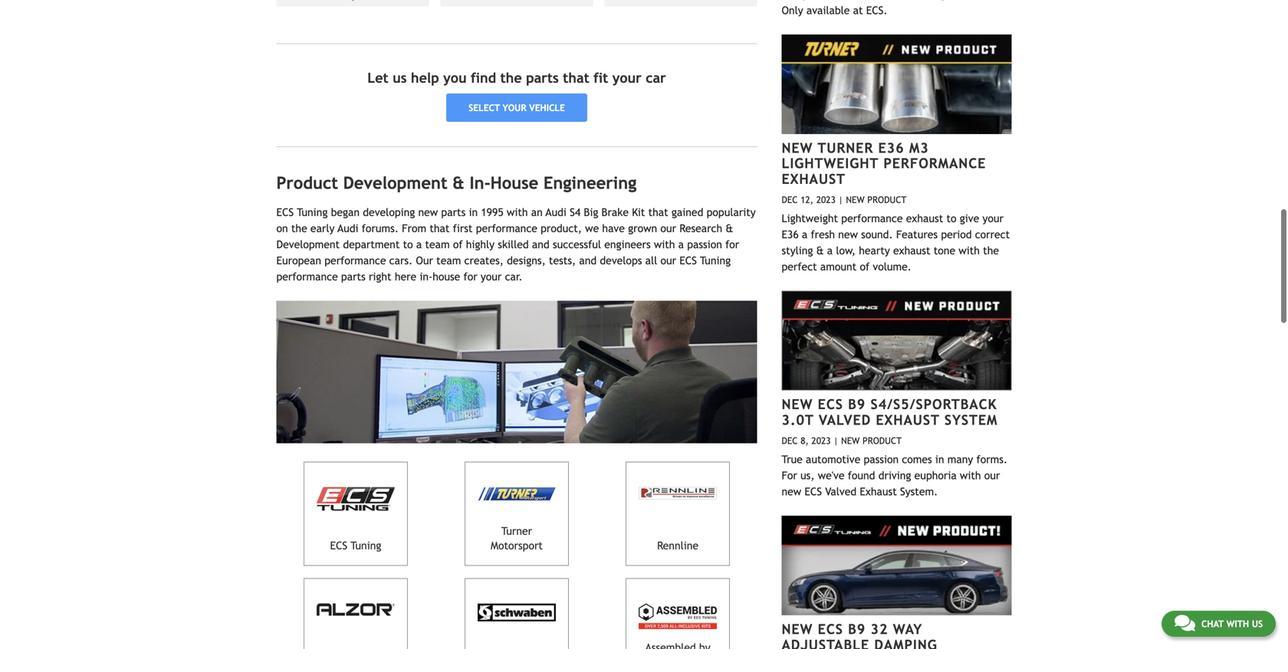 Task type: describe. For each thing, give the bounding box(es) containing it.
new turner e36 m3 lightweight performance exhaust link
[[782, 140, 987, 187]]

0 vertical spatial development
[[343, 173, 448, 193]]

& inside "ecs tuning began developing new parts in 1995 with an audi s4 big brake kit that gained popularity on the early audi forums. from that first performance product, we have grown our research & development department to a team of highly skilled and successful engineers with a passion for european performance cars. our team creates, designs, tests, and develops all our ecs tuning performance parts right here in-house for your car."
[[726, 222, 733, 235]]

house
[[491, 173, 539, 193]]

new ecs b9 s4/s5/sportback 3.0t valved exhaust system link
[[782, 397, 998, 428]]

exhaust for ecs
[[876, 412, 940, 428]]

0 vertical spatial exhaust
[[906, 212, 944, 225]]

3.0t
[[782, 412, 814, 428]]

comes
[[902, 454, 932, 466]]

ecs inside the new ecs b9 32 way adjustable dampin
[[818, 622, 844, 638]]

right
[[369, 271, 392, 283]]

0 vertical spatial parts
[[526, 70, 559, 86]]

us
[[393, 70, 407, 86]]

performance down european
[[276, 271, 338, 283]]

new ecs b9 32 way adjustable dampin
[[782, 622, 938, 650]]

an
[[531, 206, 543, 219]]

tuning for ecs tuning
[[351, 540, 381, 552]]

tests,
[[549, 255, 576, 267]]

e36 inside new turner e36 m3 lightweight performance exhaust
[[879, 140, 905, 156]]

turner inside new turner e36 m3 lightweight performance exhaust
[[818, 140, 874, 156]]

new inside "ecs tuning began developing new parts in 1995 with an audi s4 big brake kit that gained popularity on the early audi forums. from that first performance product, we have grown our research & development department to a team of highly skilled and successful engineers with a passion for european performance cars. our team creates, designs, tests, and develops all our ecs tuning performance parts right here in-house for your car."
[[418, 206, 438, 219]]

all
[[645, 255, 657, 267]]

ecs tuning
[[330, 540, 381, 552]]

m3
[[910, 140, 929, 156]]

0 horizontal spatial parts
[[341, 271, 366, 283]]

& inside dec 12, 2023 | new product lightweight performance exhaust to give your e36 a fresh new sound. features period correct styling & a low, hearty exhaust tone with the perfect amount of volume.
[[817, 245, 824, 257]]

select
[[469, 102, 500, 113]]

engineering
[[544, 173, 637, 193]]

help
[[411, 70, 439, 86]]

fresh
[[811, 229, 835, 241]]

turner inside turner motorsport
[[502, 525, 532, 538]]

passion inside "ecs tuning began developing new parts in 1995 with an audi s4 big brake kit that gained popularity on the early audi forums. from that first performance product, we have grown our research & development department to a team of highly skilled and successful engineers with a passion for european performance cars. our team creates, designs, tests, and develops all our ecs tuning performance parts right here in-house for your car."
[[687, 239, 722, 251]]

creates,
[[464, 255, 504, 267]]

car
[[646, 70, 666, 86]]

comments image
[[1175, 614, 1196, 633]]

a left low, at right top
[[827, 245, 833, 257]]

product,
[[541, 222, 582, 235]]

0 vertical spatial &
[[453, 173, 465, 193]]

found
[[848, 470, 875, 482]]

for
[[782, 470, 797, 482]]

let us help you find the parts that fit your     car
[[368, 70, 666, 86]]

s4
[[570, 206, 581, 219]]

new ecs b9 32 way adjustable dampin link
[[782, 622, 938, 650]]

brake
[[602, 206, 629, 219]]

successful
[[553, 239, 601, 251]]

have
[[602, 222, 625, 235]]

you
[[443, 70, 467, 86]]

in-
[[470, 173, 491, 193]]

perfect
[[782, 261, 817, 273]]

give
[[960, 212, 980, 225]]

new inside the new ecs b9 32 way adjustable dampin
[[782, 622, 813, 638]]

dec for new turner e36 m3 lightweight performance exhaust
[[782, 194, 798, 205]]

development inside "ecs tuning began developing new parts in 1995 with an audi s4 big brake kit that gained popularity on the early audi forums. from that first performance product, we have grown our research & development department to a team of highly skilled and successful engineers with a passion for european performance cars. our team creates, designs, tests, and develops all our ecs tuning performance parts right here in-house for your car."
[[276, 239, 340, 251]]

began
[[331, 206, 360, 219]]

passion inside dec 8, 2023 | new product true automotive passion comes in many forms. for us, we've found driving euphoria with our new ecs valved exhaust system.
[[864, 454, 899, 466]]

product development & in-house engineering
[[276, 173, 637, 193]]

way
[[893, 622, 923, 638]]

1 vertical spatial exhaust
[[894, 245, 931, 257]]

european
[[276, 255, 321, 267]]

your inside button
[[503, 102, 527, 113]]

a down the research
[[678, 239, 684, 251]]

performance down department
[[325, 255, 386, 267]]

on
[[276, 222, 288, 235]]

1 vertical spatial team
[[437, 255, 461, 267]]

here
[[395, 271, 417, 283]]

system.
[[900, 486, 938, 498]]

department
[[343, 239, 400, 251]]

0 horizontal spatial for
[[464, 271, 478, 283]]

popularity
[[707, 206, 756, 219]]

chat with us
[[1202, 619, 1263, 630]]

designs,
[[507, 255, 546, 267]]

in inside dec 8, 2023 | new product true automotive passion comes in many forms. for us, we've found driving euphoria with our new ecs valved exhaust system.
[[936, 454, 945, 466]]

to inside "ecs tuning began developing new parts in 1995 with an audi s4 big brake kit that gained popularity on the early audi forums. from that first performance product, we have grown our research & development department to a team of highly skilled and successful engineers with a passion for european performance cars. our team creates, designs, tests, and develops all our ecs tuning performance parts right here in-house for your car."
[[403, 239, 413, 251]]

chat with us link
[[1162, 611, 1276, 637]]

0 vertical spatial product
[[276, 173, 338, 193]]

new inside dec 8, 2023 | new product true automotive passion comes in many forms. for us, we've found driving euphoria with our new ecs valved exhaust system.
[[782, 486, 802, 498]]

true
[[782, 454, 803, 466]]

s4/s5/sportback
[[871, 397, 997, 413]]

a up styling
[[802, 229, 808, 241]]

us
[[1252, 619, 1263, 630]]

in inside "ecs tuning began developing new parts in 1995 with an audi s4 big brake kit that gained popularity on the early audi forums. from that first performance product, we have grown our research & development department to a team of highly skilled and successful engineers with a passion for european performance cars. our team creates, designs, tests, and develops all our ecs tuning performance parts right here in-house for your car."
[[469, 206, 478, 219]]

with up all
[[654, 239, 675, 251]]

ecs up on
[[276, 206, 294, 219]]

your inside "ecs tuning began developing new parts in 1995 with an audi s4 big brake kit that gained popularity on the early audi forums. from that first performance product, we have grown our research & development department to a team of highly skilled and successful engineers with a passion for european performance cars. our team creates, designs, tests, and develops all our ecs tuning performance parts right here in-house for your car."
[[481, 271, 502, 283]]

exhaust inside dec 8, 2023 | new product true automotive passion comes in many forms. for us, we've found driving euphoria with our new ecs valved exhaust system.
[[860, 486, 897, 498]]

our inside dec 8, 2023 | new product true automotive passion comes in many forms. for us, we've found driving euphoria with our new ecs valved exhaust system.
[[985, 470, 1000, 482]]

b9 for valved
[[848, 397, 866, 413]]

gained
[[672, 206, 704, 219]]

a down from
[[416, 239, 422, 251]]

12,
[[801, 194, 814, 205]]

exhaust for turner
[[782, 171, 846, 187]]

cars.
[[389, 255, 413, 267]]

low,
[[836, 245, 856, 257]]

0 horizontal spatial that
[[430, 222, 450, 235]]

of inside dec 12, 2023 | new product lightweight performance exhaust to give your e36 a fresh new sound. features period correct styling & a low, hearty exhaust tone with the perfect amount of volume.
[[860, 261, 870, 273]]

period
[[941, 229, 972, 241]]

new turner e36 m3 lightweight performance exhaust
[[782, 140, 987, 187]]

rennline
[[657, 540, 699, 552]]

to inside dec 12, 2023 | new product lightweight performance exhaust to give your e36 a fresh new sound. features period correct styling & a low, hearty exhaust tone with the perfect amount of volume.
[[947, 212, 957, 225]]

ecs inside dec 8, 2023 | new product true automotive passion comes in many forms. for us, we've found driving euphoria with our new ecs valved exhaust system.
[[805, 486, 822, 498]]

skilled
[[498, 239, 529, 251]]

first
[[453, 222, 473, 235]]

new inside new turner e36 m3 lightweight performance exhaust
[[782, 140, 813, 156]]

develops
[[600, 255, 642, 267]]

with left us
[[1227, 619, 1249, 630]]

product for new
[[863, 436, 902, 446]]

valved inside new ecs b9 s4/s5/sportback 3.0t valved exhaust system
[[819, 412, 871, 428]]

with inside dec 12, 2023 | new product lightweight performance exhaust to give your e36 a fresh new sound. features period correct styling & a low, hearty exhaust tone with the perfect amount of volume.
[[959, 245, 980, 257]]

ecs tuning began developing new parts in 1995 with an audi s4 big brake kit that gained popularity on the early audi forums. from that first performance product, we have grown our research & development department to a team of highly skilled and successful engineers with a passion for european performance cars. our team creates, designs, tests, and develops all our ecs tuning performance parts right here in-house for your car.
[[276, 206, 756, 283]]

grown
[[628, 222, 657, 235]]

new turner e36 m3 lightweight performance exhaust image
[[782, 34, 1012, 134]]

big
[[584, 206, 598, 219]]

vehicle
[[529, 102, 565, 113]]

ecs down the research
[[680, 255, 697, 267]]



Task type: locate. For each thing, give the bounding box(es) containing it.
1995
[[481, 206, 504, 219]]

2023 for ecs
[[812, 436, 831, 446]]

2 vertical spatial product
[[863, 436, 902, 446]]

of inside "ecs tuning began developing new parts in 1995 with an audi s4 big brake kit that gained popularity on the early audi forums. from that first performance product, we have grown our research & development department to a team of highly skilled and successful engineers with a passion for european performance cars. our team creates, designs, tests, and develops all our ecs tuning performance parts right here in-house for your car."
[[453, 239, 463, 251]]

1 vertical spatial valved
[[825, 486, 857, 498]]

1 horizontal spatial that
[[563, 70, 590, 86]]

tuning
[[297, 206, 328, 219], [700, 255, 731, 267], [351, 540, 381, 552]]

your down creates,
[[481, 271, 502, 283]]

performance up 'skilled'
[[476, 222, 538, 235]]

passion down the research
[[687, 239, 722, 251]]

0 horizontal spatial new
[[418, 206, 438, 219]]

ecs tuning engineer comparing a part to a digital prototype image
[[276, 301, 757, 444]]

for down popularity
[[726, 239, 740, 251]]

2023
[[817, 194, 836, 205], [812, 436, 831, 446]]

2 vertical spatial exhaust
[[860, 486, 897, 498]]

0 vertical spatial to
[[947, 212, 957, 225]]

2 horizontal spatial tuning
[[700, 255, 731, 267]]

1 vertical spatial that
[[649, 206, 669, 219]]

0 vertical spatial lightweight
[[782, 155, 879, 171]]

with
[[507, 206, 528, 219], [654, 239, 675, 251], [959, 245, 980, 257], [960, 470, 981, 482], [1227, 619, 1249, 630]]

1 horizontal spatial new
[[782, 486, 802, 498]]

parts up vehicle at top
[[526, 70, 559, 86]]

0 vertical spatial exhaust
[[782, 171, 846, 187]]

developing
[[363, 206, 415, 219]]

that left the first
[[430, 222, 450, 235]]

1 dec from the top
[[782, 194, 798, 205]]

1 horizontal spatial audi
[[546, 206, 567, 219]]

select your vehicle
[[469, 102, 565, 113]]

2023 inside dec 8, 2023 | new product true automotive passion comes in many forms. for us, we've found driving euphoria with our new ecs valved exhaust system.
[[812, 436, 831, 446]]

in
[[469, 206, 478, 219], [936, 454, 945, 466]]

valved down we've
[[825, 486, 857, 498]]

exhaust
[[782, 171, 846, 187], [876, 412, 940, 428], [860, 486, 897, 498]]

0 horizontal spatial e36
[[782, 229, 799, 241]]

2 vertical spatial new
[[782, 486, 802, 498]]

engineers
[[605, 239, 651, 251]]

0 vertical spatial for
[[726, 239, 740, 251]]

the inside "ecs tuning began developing new parts in 1995 with an audi s4 big brake kit that gained popularity on the early audi forums. from that first performance product, we have grown our research & development department to a team of highly skilled and successful engineers with a passion for european performance cars. our team creates, designs, tests, and develops all our ecs tuning performance parts right here in-house for your car."
[[291, 222, 307, 235]]

parts
[[526, 70, 559, 86], [441, 206, 466, 219], [341, 271, 366, 283]]

0 horizontal spatial and
[[532, 239, 550, 251]]

dec left 12,
[[782, 194, 798, 205]]

euphoria
[[915, 470, 957, 482]]

we
[[585, 222, 599, 235]]

new ecs b9 s4/s5/sportback 3.0t valved exhaust system image
[[782, 291, 1012, 391]]

driving
[[879, 470, 912, 482]]

0 vertical spatial the
[[500, 70, 522, 86]]

2 horizontal spatial that
[[649, 206, 669, 219]]

0 vertical spatial audi
[[546, 206, 567, 219]]

sound.
[[861, 229, 893, 241]]

0 vertical spatial |
[[839, 194, 843, 205]]

0 horizontal spatial to
[[403, 239, 413, 251]]

ecs up "shop our catalog of alzor parts" image
[[330, 540, 348, 552]]

exhaust up comes
[[876, 412, 940, 428]]

0 vertical spatial new
[[418, 206, 438, 219]]

in-
[[420, 271, 433, 283]]

product up sound.
[[868, 194, 907, 205]]

your down let us help you find the parts that fit your     car at the top
[[503, 102, 527, 113]]

| up automotive at the bottom of the page
[[834, 436, 839, 446]]

parts left right
[[341, 271, 366, 283]]

rennline link
[[626, 462, 730, 567]]

2023 for turner
[[817, 194, 836, 205]]

forums.
[[362, 222, 399, 235]]

1 vertical spatial b9
[[848, 622, 866, 638]]

ecs down us,
[[805, 486, 822, 498]]

new inside dec 12, 2023 | new product lightweight performance exhaust to give your e36 a fresh new sound. features period correct styling & a low, hearty exhaust tone with the perfect amount of volume.
[[838, 229, 858, 241]]

2 vertical spatial the
[[983, 245, 999, 257]]

2 lightweight from the top
[[782, 212, 838, 225]]

team up our
[[425, 239, 450, 251]]

1 vertical spatial exhaust
[[876, 412, 940, 428]]

32
[[871, 622, 888, 638]]

and up the designs,
[[532, 239, 550, 251]]

turner up motorsport
[[502, 525, 532, 538]]

0 horizontal spatial audi
[[338, 222, 359, 235]]

0 vertical spatial in
[[469, 206, 478, 219]]

lightweight inside new turner e36 m3 lightweight performance exhaust
[[782, 155, 879, 171]]

performance
[[842, 212, 903, 225], [476, 222, 538, 235], [325, 255, 386, 267], [276, 271, 338, 283]]

that left fit
[[563, 70, 590, 86]]

1 vertical spatial audi
[[338, 222, 359, 235]]

&
[[453, 173, 465, 193], [726, 222, 733, 235], [817, 245, 824, 257]]

development up european
[[276, 239, 340, 251]]

turner motorsport
[[491, 525, 543, 552]]

kit
[[632, 206, 645, 219]]

parts up the first
[[441, 206, 466, 219]]

1 vertical spatial the
[[291, 222, 307, 235]]

features
[[896, 229, 938, 241]]

product for new
[[868, 194, 907, 205]]

of down the first
[[453, 239, 463, 251]]

0 vertical spatial dec
[[782, 194, 798, 205]]

b9 inside the new ecs b9 32 way adjustable dampin
[[848, 622, 866, 638]]

passion up the driving
[[864, 454, 899, 466]]

ecs inside new ecs b9 s4/s5/sportback 3.0t valved exhaust system
[[818, 397, 844, 413]]

styling
[[782, 245, 813, 257]]

1 vertical spatial passion
[[864, 454, 899, 466]]

new ecs b9 s4/s5/sportback 3.0t valved exhaust system
[[782, 397, 998, 428]]

lightweight down 12,
[[782, 212, 838, 225]]

0 vertical spatial that
[[563, 70, 590, 86]]

0 vertical spatial valved
[[819, 412, 871, 428]]

the right on
[[291, 222, 307, 235]]

0 horizontal spatial &
[[453, 173, 465, 193]]

1 vertical spatial for
[[464, 271, 478, 283]]

with left an
[[507, 206, 528, 219]]

2 b9 from the top
[[848, 622, 866, 638]]

tone
[[934, 245, 956, 257]]

your right fit
[[613, 70, 642, 86]]

ecs right new
[[818, 397, 844, 413]]

adjustable
[[782, 637, 870, 650]]

dec for new ecs b9 s4/s5/sportback 3.0t valved exhaust system
[[782, 436, 798, 446]]

2023 inside dec 12, 2023 | new product lightweight performance exhaust to give your e36 a fresh new sound. features period correct styling & a low, hearty exhaust tone with the perfect amount of volume.
[[817, 194, 836, 205]]

| inside dec 12, 2023 | new product lightweight performance exhaust to give your e36 a fresh new sound. features period correct styling & a low, hearty exhaust tone with the perfect amount of volume.
[[839, 194, 843, 205]]

1 b9 from the top
[[848, 397, 866, 413]]

us,
[[801, 470, 815, 482]]

highly
[[466, 239, 495, 251]]

2 vertical spatial tuning
[[351, 540, 381, 552]]

e36 up styling
[[782, 229, 799, 241]]

e36 inside dec 12, 2023 | new product lightweight performance exhaust to give your e36 a fresh new sound. features period correct styling & a low, hearty exhaust tone with the perfect amount of volume.
[[782, 229, 799, 241]]

car.
[[505, 271, 523, 283]]

from
[[402, 222, 427, 235]]

1 vertical spatial development
[[276, 239, 340, 251]]

the right find
[[500, 70, 522, 86]]

0 vertical spatial our
[[661, 222, 676, 235]]

audi down began
[[338, 222, 359, 235]]

product down new ecs b9 s4/s5/sportback 3.0t valved exhaust system link on the right bottom
[[863, 436, 902, 446]]

b9 inside new ecs b9 s4/s5/sportback 3.0t valved exhaust system
[[848, 397, 866, 413]]

exhaust inside new ecs b9 s4/s5/sportback 3.0t valved exhaust system
[[876, 412, 940, 428]]

& down popularity
[[726, 222, 733, 235]]

1 vertical spatial &
[[726, 222, 733, 235]]

0 horizontal spatial development
[[276, 239, 340, 251]]

chat
[[1202, 619, 1224, 630]]

new
[[782, 140, 813, 156], [846, 194, 865, 205], [841, 436, 860, 446], [782, 622, 813, 638]]

| inside dec 8, 2023 | new product true automotive passion comes in many forms. for us, we've found driving euphoria with our new ecs valved exhaust system.
[[834, 436, 839, 446]]

0 vertical spatial passion
[[687, 239, 722, 251]]

let
[[368, 70, 389, 86]]

turner left m3
[[818, 140, 874, 156]]

performance inside dec 12, 2023 | new product lightweight performance exhaust to give your e36 a fresh new sound. features period correct styling & a low, hearty exhaust tone with the perfect amount of volume.
[[842, 212, 903, 225]]

product
[[276, 173, 338, 193], [868, 194, 907, 205], [863, 436, 902, 446]]

1 horizontal spatial e36
[[879, 140, 905, 156]]

lightweight up 12,
[[782, 155, 879, 171]]

find
[[471, 70, 496, 86]]

1 vertical spatial |
[[834, 436, 839, 446]]

to up period
[[947, 212, 957, 225]]

volume.
[[873, 261, 912, 273]]

with down many
[[960, 470, 981, 482]]

2 horizontal spatial &
[[817, 245, 824, 257]]

1 vertical spatial our
[[661, 255, 677, 267]]

ecs
[[276, 206, 294, 219], [680, 255, 697, 267], [818, 397, 844, 413], [805, 486, 822, 498], [330, 540, 348, 552], [818, 622, 844, 638]]

1 horizontal spatial and
[[579, 255, 597, 267]]

early
[[311, 222, 335, 235]]

dec inside dec 8, 2023 | new product true automotive passion comes in many forms. for us, we've found driving euphoria with our new ecs valved exhaust system.
[[782, 436, 798, 446]]

b9 left the 32
[[848, 622, 866, 638]]

new ecs b9 32 way adjustable damping coilovers image
[[782, 516, 1012, 616]]

of down hearty
[[860, 261, 870, 273]]

1 horizontal spatial parts
[[441, 206, 466, 219]]

performance
[[884, 155, 987, 171]]

shop our catalog of schwaben parts image
[[478, 604, 556, 622]]

house
[[433, 271, 460, 283]]

the inside dec 12, 2023 | new product lightweight performance exhaust to give your e36 a fresh new sound. features period correct styling & a low, hearty exhaust tone with the perfect amount of volume.
[[983, 245, 999, 257]]

0 vertical spatial 2023
[[817, 194, 836, 205]]

our
[[416, 255, 433, 267]]

1 vertical spatial to
[[403, 239, 413, 251]]

0 vertical spatial turner
[[818, 140, 874, 156]]

new up low, at right top
[[838, 229, 858, 241]]

valved up automotive at the bottom of the page
[[819, 412, 871, 428]]

exhaust up the features
[[906, 212, 944, 225]]

product up early
[[276, 173, 338, 193]]

1 horizontal spatial &
[[726, 222, 733, 235]]

product inside dec 8, 2023 | new product true automotive passion comes in many forms. for us, we've found driving euphoria with our new ecs valved exhaust system.
[[863, 436, 902, 446]]

1 vertical spatial tuning
[[700, 255, 731, 267]]

2 horizontal spatial parts
[[526, 70, 559, 86]]

2023 right 12,
[[817, 194, 836, 205]]

forms.
[[977, 454, 1008, 466]]

exhaust down the driving
[[860, 486, 897, 498]]

1 horizontal spatial the
[[500, 70, 522, 86]]

| for 3.0t
[[834, 436, 839, 446]]

1 horizontal spatial to
[[947, 212, 957, 225]]

1 lightweight from the top
[[782, 155, 879, 171]]

performance up sound.
[[842, 212, 903, 225]]

0 horizontal spatial of
[[453, 239, 463, 251]]

and down successful
[[579, 255, 597, 267]]

our right all
[[661, 255, 677, 267]]

fit
[[594, 70, 608, 86]]

1 horizontal spatial turner
[[818, 140, 874, 156]]

with inside dec 8, 2023 | new product true automotive passion comes in many forms. for us, we've found driving euphoria with our new ecs valved exhaust system.
[[960, 470, 981, 482]]

tuning up "shop our catalog of alzor parts" image
[[351, 540, 381, 552]]

shop our catalog of alzor parts image
[[317, 604, 395, 616]]

exhaust down the features
[[894, 245, 931, 257]]

0 horizontal spatial passion
[[687, 239, 722, 251]]

0 vertical spatial tuning
[[297, 206, 328, 219]]

hearty
[[859, 245, 890, 257]]

2 vertical spatial that
[[430, 222, 450, 235]]

0 vertical spatial team
[[425, 239, 450, 251]]

new up from
[[418, 206, 438, 219]]

new down for
[[782, 486, 802, 498]]

development up developing
[[343, 173, 448, 193]]

e36 left m3
[[879, 140, 905, 156]]

our down forms.
[[985, 470, 1000, 482]]

automotive
[[806, 454, 861, 466]]

our
[[661, 222, 676, 235], [661, 255, 677, 267], [985, 470, 1000, 482]]

1 vertical spatial 2023
[[812, 436, 831, 446]]

new inside dec 8, 2023 | new product true automotive passion comes in many forms. for us, we've found driving euphoria with our new ecs valved exhaust system.
[[841, 436, 860, 446]]

and
[[532, 239, 550, 251], [579, 255, 597, 267]]

team up house in the top left of the page
[[437, 255, 461, 267]]

your inside dec 12, 2023 | new product lightweight performance exhaust to give your e36 a fresh new sound. features period correct styling & a low, hearty exhaust tone with the perfect amount of volume.
[[983, 212, 1004, 225]]

motorsport
[[491, 540, 543, 552]]

1 vertical spatial new
[[838, 229, 858, 241]]

select your vehicle button
[[446, 93, 587, 122]]

dec 8, 2023 | new product true automotive passion comes in many forms. for us, we've found driving euphoria with our new ecs valved exhaust system.
[[782, 436, 1008, 498]]

ecs left the 32
[[818, 622, 844, 638]]

for
[[726, 239, 740, 251], [464, 271, 478, 283]]

0 horizontal spatial turner
[[502, 525, 532, 538]]

1 vertical spatial parts
[[441, 206, 466, 219]]

your up correct
[[983, 212, 1004, 225]]

2 vertical spatial parts
[[341, 271, 366, 283]]

0 horizontal spatial the
[[291, 222, 307, 235]]

new
[[782, 397, 813, 413]]

0 vertical spatial of
[[453, 239, 463, 251]]

amount
[[821, 261, 857, 273]]

audi up product,
[[546, 206, 567, 219]]

development
[[343, 173, 448, 193], [276, 239, 340, 251]]

1 vertical spatial dec
[[782, 436, 798, 446]]

1 horizontal spatial of
[[860, 261, 870, 273]]

your
[[613, 70, 642, 86], [503, 102, 527, 113], [983, 212, 1004, 225], [481, 271, 502, 283]]

0 vertical spatial and
[[532, 239, 550, 251]]

to down from
[[403, 239, 413, 251]]

0 vertical spatial b9
[[848, 397, 866, 413]]

b9 right new
[[848, 397, 866, 413]]

in left 1995
[[469, 206, 478, 219]]

1 horizontal spatial for
[[726, 239, 740, 251]]

1 vertical spatial e36
[[782, 229, 799, 241]]

0 vertical spatial e36
[[879, 140, 905, 156]]

tuning up early
[[297, 206, 328, 219]]

with down period
[[959, 245, 980, 257]]

| right 12,
[[839, 194, 843, 205]]

dec 12, 2023 | new product lightweight performance exhaust to give your e36 a fresh new sound. features period correct styling & a low, hearty exhaust tone with the perfect amount of volume.
[[782, 194, 1010, 273]]

we've
[[818, 470, 845, 482]]

many
[[948, 454, 974, 466]]

turner motorsport link
[[465, 462, 569, 567]]

2 dec from the top
[[782, 436, 798, 446]]

1 vertical spatial in
[[936, 454, 945, 466]]

& down fresh
[[817, 245, 824, 257]]

valved inside dec 8, 2023 | new product true automotive passion comes in many forms. for us, we've found driving euphoria with our new ecs valved exhaust system.
[[825, 486, 857, 498]]

2 horizontal spatial the
[[983, 245, 999, 257]]

ecs tuning link
[[304, 462, 408, 567]]

product inside dec 12, 2023 | new product lightweight performance exhaust to give your e36 a fresh new sound. features period correct styling & a low, hearty exhaust tone with the perfect amount of volume.
[[868, 194, 907, 205]]

& left in-
[[453, 173, 465, 193]]

b9 for adjustable
[[848, 622, 866, 638]]

new inside dec 12, 2023 | new product lightweight performance exhaust to give your e36 a fresh new sound. features period correct styling & a low, hearty exhaust tone with the perfect amount of volume.
[[846, 194, 865, 205]]

1 horizontal spatial development
[[343, 173, 448, 193]]

dec inside dec 12, 2023 | new product lightweight performance exhaust to give your e36 a fresh new sound. features period correct styling & a low, hearty exhaust tone with the perfect amount of volume.
[[782, 194, 798, 205]]

dec left 8,
[[782, 436, 798, 446]]

exhaust inside new turner e36 m3 lightweight performance exhaust
[[782, 171, 846, 187]]

1 horizontal spatial passion
[[864, 454, 899, 466]]

1 horizontal spatial in
[[936, 454, 945, 466]]

2 vertical spatial &
[[817, 245, 824, 257]]

0 horizontal spatial in
[[469, 206, 478, 219]]

0 horizontal spatial tuning
[[297, 206, 328, 219]]

2 horizontal spatial new
[[838, 229, 858, 241]]

lightweight inside dec 12, 2023 | new product lightweight performance exhaust to give your e36 a fresh new sound. features period correct styling & a low, hearty exhaust tone with the perfect amount of volume.
[[782, 212, 838, 225]]

2023 right 8,
[[812, 436, 831, 446]]

exhaust up 12,
[[782, 171, 846, 187]]

tuning down the research
[[700, 255, 731, 267]]

for down creates,
[[464, 271, 478, 283]]

our down gained
[[661, 222, 676, 235]]

tuning for ecs tuning began developing new parts in 1995 with an audi s4 big brake kit that gained popularity on the early audi forums. from that first performance product, we have grown our research & development department to a team of highly skilled and successful engineers with a passion for european performance cars. our team creates, designs, tests, and develops all our ecs tuning performance parts right here in-house for your car.
[[297, 206, 328, 219]]

1 vertical spatial turner
[[502, 525, 532, 538]]

2 vertical spatial our
[[985, 470, 1000, 482]]

1 vertical spatial and
[[579, 255, 597, 267]]

| for lightweight
[[839, 194, 843, 205]]

correct
[[975, 229, 1010, 241]]

of
[[453, 239, 463, 251], [860, 261, 870, 273]]

research
[[680, 222, 723, 235]]

1 vertical spatial of
[[860, 261, 870, 273]]

the down correct
[[983, 245, 999, 257]]

in up 'euphoria'
[[936, 454, 945, 466]]

1 horizontal spatial tuning
[[351, 540, 381, 552]]

team
[[425, 239, 450, 251], [437, 255, 461, 267]]

that right kit
[[649, 206, 669, 219]]

1 vertical spatial lightweight
[[782, 212, 838, 225]]



Task type: vqa. For each thing, say whether or not it's contained in the screenshot.
"found"
yes



